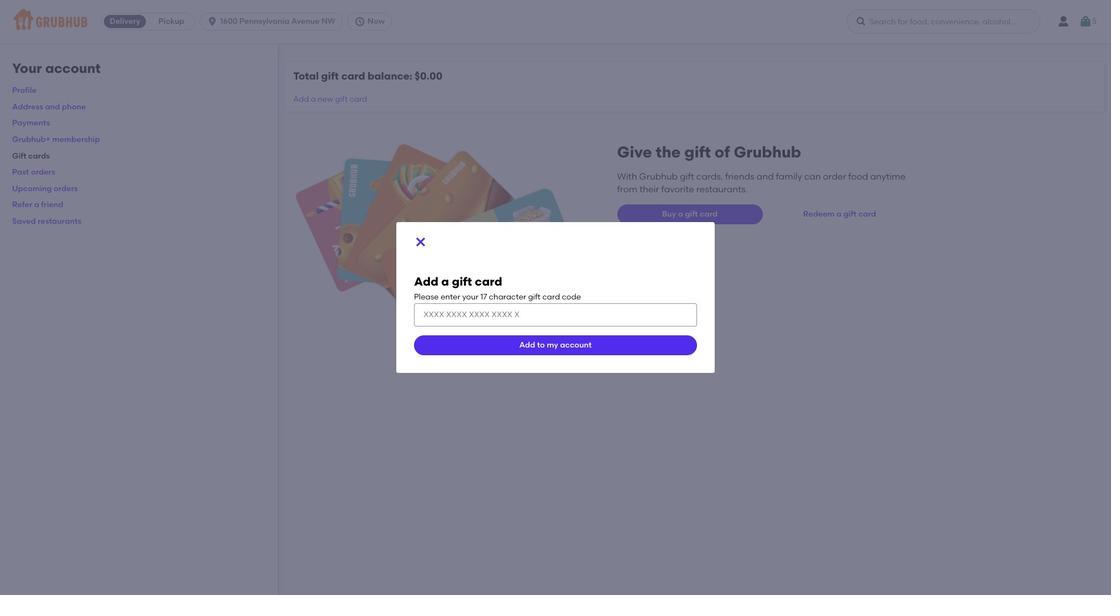 Task type: locate. For each thing, give the bounding box(es) containing it.
gift
[[321, 70, 339, 82], [335, 95, 348, 104], [684, 143, 711, 162], [680, 171, 694, 182], [685, 210, 698, 219], [843, 210, 856, 219], [452, 275, 472, 289], [528, 293, 541, 302]]

pennsylvania
[[239, 17, 290, 26]]

code
[[562, 293, 581, 302]]

grubhub
[[734, 143, 801, 162], [639, 171, 678, 182]]

2 vertical spatial add
[[519, 340, 535, 350]]

2 horizontal spatial add
[[519, 340, 535, 350]]

add
[[293, 95, 309, 104], [414, 275, 438, 289], [519, 340, 535, 350]]

svg image for 1600 pennsylvania avenue nw
[[207, 16, 218, 27]]

a right buy
[[678, 210, 683, 219]]

refer
[[12, 200, 32, 210]]

3 svg image from the left
[[856, 16, 867, 27]]

account right my
[[560, 340, 592, 350]]

gift
[[12, 151, 26, 161]]

Please enter your 17 character gift card code text field
[[414, 303, 697, 327]]

and
[[45, 102, 60, 112], [757, 171, 774, 182]]

0 horizontal spatial add
[[293, 95, 309, 104]]

add inside button
[[519, 340, 535, 350]]

a right redeem at the top of the page
[[836, 210, 842, 219]]

0 horizontal spatial and
[[45, 102, 60, 112]]

card down total gift card balance: $0.00
[[349, 95, 367, 104]]

1 horizontal spatial svg image
[[1079, 15, 1092, 28]]

pickup
[[158, 17, 184, 26]]

new
[[318, 95, 333, 104]]

a inside button
[[836, 210, 842, 219]]

card down "food"
[[858, 210, 876, 219]]

a
[[311, 95, 316, 104], [34, 200, 39, 210], [678, 210, 683, 219], [836, 210, 842, 219], [441, 275, 449, 289]]

card up add a new gift card
[[341, 70, 365, 82]]

1 horizontal spatial account
[[560, 340, 592, 350]]

1 horizontal spatial grubhub
[[734, 143, 801, 162]]

1 horizontal spatial and
[[757, 171, 774, 182]]

buy a gift card
[[662, 210, 718, 219]]

their
[[640, 184, 659, 194]]

a for add a new gift card
[[311, 95, 316, 104]]

and inside with grubhub gift cards, friends and family can order food anytime from their favorite restaurants.
[[757, 171, 774, 182]]

gift cards
[[12, 151, 50, 161]]

gift up favorite
[[680, 171, 694, 182]]

grubhub+ membership link
[[12, 135, 100, 144]]

1 horizontal spatial add
[[414, 275, 438, 289]]

give
[[617, 143, 652, 162]]

orders up the friend
[[54, 184, 78, 193]]

1 vertical spatial orders
[[54, 184, 78, 193]]

your
[[462, 293, 479, 302]]

please enter your 17 character gift card code
[[414, 293, 581, 302]]

upcoming
[[12, 184, 52, 193]]

1 vertical spatial grubhub
[[639, 171, 678, 182]]

address and phone link
[[12, 102, 86, 112]]

avenue
[[291, 17, 320, 26]]

1600 pennsylvania avenue nw
[[220, 17, 335, 26]]

pickup button
[[148, 13, 195, 30]]

add left 'to'
[[519, 340, 535, 350]]

svg image
[[1079, 15, 1092, 28], [414, 236, 427, 249]]

gift right redeem at the top of the page
[[843, 210, 856, 219]]

svg image inside 1600 pennsylvania avenue nw button
[[207, 16, 218, 27]]

balance:
[[368, 70, 412, 82]]

add down total on the top left
[[293, 95, 309, 104]]

a for add a gift card
[[441, 275, 449, 289]]

account
[[45, 60, 101, 76], [560, 340, 592, 350]]

grubhub up with grubhub gift cards, friends and family can order food anytime from their favorite restaurants.
[[734, 143, 801, 162]]

1 svg image from the left
[[207, 16, 218, 27]]

card down restaurants.
[[700, 210, 718, 219]]

and left family
[[757, 171, 774, 182]]

1 horizontal spatial svg image
[[354, 16, 365, 27]]

account inside button
[[560, 340, 592, 350]]

0 horizontal spatial grubhub
[[639, 171, 678, 182]]

gift left of
[[684, 143, 711, 162]]

0 horizontal spatial account
[[45, 60, 101, 76]]

orders up upcoming orders
[[31, 168, 55, 177]]

past orders
[[12, 168, 55, 177]]

a for buy a gift card
[[678, 210, 683, 219]]

$0.00
[[415, 70, 443, 82]]

0 horizontal spatial svg image
[[207, 16, 218, 27]]

grubhub up their
[[639, 171, 678, 182]]

0 vertical spatial svg image
[[1079, 15, 1092, 28]]

saved restaurants
[[12, 217, 81, 226]]

1 vertical spatial add
[[414, 275, 438, 289]]

orders
[[31, 168, 55, 177], [54, 184, 78, 193]]

1 vertical spatial account
[[560, 340, 592, 350]]

svg image inside now button
[[354, 16, 365, 27]]

svg image
[[207, 16, 218, 27], [354, 16, 365, 27], [856, 16, 867, 27]]

nw
[[321, 17, 335, 26]]

gift right buy
[[685, 210, 698, 219]]

order
[[823, 171, 846, 182]]

account up 'phone'
[[45, 60, 101, 76]]

0 horizontal spatial svg image
[[414, 236, 427, 249]]

a for redeem a gift card
[[836, 210, 842, 219]]

orders for upcoming orders
[[54, 184, 78, 193]]

payments link
[[12, 119, 50, 128]]

2 svg image from the left
[[354, 16, 365, 27]]

past
[[12, 168, 29, 177]]

1 vertical spatial and
[[757, 171, 774, 182]]

add for add to my account
[[519, 340, 535, 350]]

0 vertical spatial add
[[293, 95, 309, 104]]

delivery button
[[102, 13, 148, 30]]

now button
[[347, 13, 396, 30]]

now
[[368, 17, 385, 26]]

0 vertical spatial orders
[[31, 168, 55, 177]]

a right refer
[[34, 200, 39, 210]]

food
[[848, 171, 868, 182]]

card
[[341, 70, 365, 82], [349, 95, 367, 104], [700, 210, 718, 219], [858, 210, 876, 219], [475, 275, 502, 289], [542, 293, 560, 302]]

upcoming orders
[[12, 184, 78, 193]]

2 horizontal spatial svg image
[[856, 16, 867, 27]]

add up please
[[414, 275, 438, 289]]

gift inside button
[[843, 210, 856, 219]]

anytime
[[870, 171, 906, 182]]

add to my account
[[519, 340, 592, 350]]

a left new
[[311, 95, 316, 104]]

cards,
[[696, 171, 723, 182]]

add to my account button
[[414, 335, 697, 355]]

and left 'phone'
[[45, 102, 60, 112]]

profile link
[[12, 86, 37, 95]]

a up enter at left
[[441, 275, 449, 289]]



Task type: describe. For each thing, give the bounding box(es) containing it.
friends
[[725, 171, 754, 182]]

0 vertical spatial and
[[45, 102, 60, 112]]

add for add a gift card
[[414, 275, 438, 289]]

1600
[[220, 17, 237, 26]]

gift right character
[[528, 293, 541, 302]]

family
[[776, 171, 802, 182]]

add for add a new gift card
[[293, 95, 309, 104]]

gift inside with grubhub gift cards, friends and family can order food anytime from their favorite restaurants.
[[680, 171, 694, 182]]

character
[[489, 293, 526, 302]]

0 vertical spatial grubhub
[[734, 143, 801, 162]]

buy a gift card link
[[617, 205, 763, 225]]

gift card image
[[295, 143, 591, 363]]

favorite
[[661, 184, 694, 194]]

total
[[293, 70, 319, 82]]

your
[[12, 60, 42, 76]]

card up 17
[[475, 275, 502, 289]]

payments
[[12, 119, 50, 128]]

of
[[715, 143, 730, 162]]

grubhub+
[[12, 135, 50, 144]]

saved restaurants link
[[12, 217, 81, 226]]

friend
[[41, 200, 63, 210]]

gift up your
[[452, 275, 472, 289]]

redeem a gift card
[[803, 210, 876, 219]]

enter
[[441, 293, 460, 302]]

address and phone
[[12, 102, 86, 112]]

with
[[617, 171, 637, 182]]

cards
[[28, 151, 50, 161]]

17
[[480, 293, 487, 302]]

gift cards link
[[12, 151, 50, 161]]

profile
[[12, 86, 37, 95]]

grubhub+ membership
[[12, 135, 100, 144]]

membership
[[52, 135, 100, 144]]

refer a friend
[[12, 200, 63, 210]]

restaurants
[[38, 217, 81, 226]]

address
[[12, 102, 43, 112]]

to
[[537, 340, 545, 350]]

svg image inside 5 button
[[1079, 15, 1092, 28]]

give the gift of grubhub
[[617, 143, 801, 162]]

can
[[804, 171, 821, 182]]

with grubhub gift cards, friends and family can order food anytime from their favorite restaurants.
[[617, 171, 906, 194]]

1 vertical spatial svg image
[[414, 236, 427, 249]]

total gift card balance: $0.00
[[293, 70, 443, 82]]

svg image for now
[[354, 16, 365, 27]]

a for refer a friend
[[34, 200, 39, 210]]

saved
[[12, 217, 36, 226]]

refer a friend link
[[12, 200, 63, 210]]

upcoming orders link
[[12, 184, 78, 193]]

delivery
[[110, 17, 140, 26]]

add a new gift card
[[293, 95, 367, 104]]

redeem
[[803, 210, 835, 219]]

5 button
[[1079, 12, 1097, 32]]

your account
[[12, 60, 101, 76]]

the
[[656, 143, 681, 162]]

main navigation navigation
[[0, 0, 1111, 43]]

5
[[1092, 16, 1097, 26]]

grubhub inside with grubhub gift cards, friends and family can order food anytime from their favorite restaurants.
[[639, 171, 678, 182]]

orders for past orders
[[31, 168, 55, 177]]

past orders link
[[12, 168, 55, 177]]

phone
[[62, 102, 86, 112]]

add a gift card
[[414, 275, 502, 289]]

please
[[414, 293, 439, 302]]

card up please enter your 17 character gift card code text box at the bottom of page
[[542, 293, 560, 302]]

gift up add a new gift card
[[321, 70, 339, 82]]

1600 pennsylvania avenue nw button
[[200, 13, 347, 30]]

0 vertical spatial account
[[45, 60, 101, 76]]

buy
[[662, 210, 676, 219]]

gift right new
[[335, 95, 348, 104]]

restaurants.
[[696, 184, 748, 194]]

redeem a gift card button
[[799, 205, 881, 225]]

card inside button
[[858, 210, 876, 219]]

my
[[547, 340, 558, 350]]

from
[[617, 184, 637, 194]]



Task type: vqa. For each thing, say whether or not it's contained in the screenshot.
Now button at left top
yes



